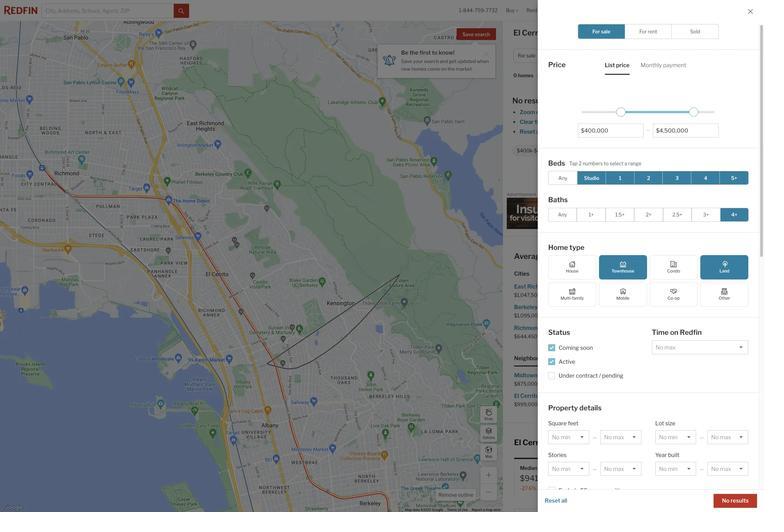 Task type: locate. For each thing, give the bounding box(es) containing it.
homes left under
[[539, 372, 557, 379]]

homes down co-op
[[665, 304, 683, 311]]

2 filters from the left
[[618, 128, 634, 135]]

ca for el cerrito, ca homes for sale
[[551, 28, 562, 37]]

home
[[546, 252, 567, 261]]

kensington
[[634, 304, 664, 311]]

0 vertical spatial cerrito
[[655, 172, 674, 179]]

2 right tap
[[579, 160, 582, 166]]

homes inside "save your search and get updated when new homes come on the market."
[[412, 66, 427, 72]]

4+
[[604, 148, 610, 154], [732, 212, 738, 218]]

coming
[[559, 345, 579, 351]]

0 vertical spatial reset
[[520, 128, 535, 135]]

el up '$999,000'
[[514, 393, 519, 399]]

0 vertical spatial results
[[524, 96, 550, 105]]

for sale up list
[[593, 29, 611, 34]]

0 vertical spatial the
[[410, 49, 419, 56]]

Any checkbox
[[548, 171, 578, 185]]

For sale checkbox
[[578, 24, 625, 39]]

+1
[[679, 485, 684, 491]]

0 vertical spatial redfin
[[594, 172, 611, 179]]

year inside "median sale price $941,500 -27.6% year-over-year"
[[561, 485, 571, 491]]

2 horizontal spatial for
[[640, 29, 647, 34]]

to for tap 2 numbers to select a range
[[604, 160, 609, 166]]

homes right new
[[412, 66, 427, 72]]

0 horizontal spatial for sale
[[518, 53, 536, 59]]

hills
[[540, 393, 552, 399]]

exclude 55+ communities
[[559, 487, 626, 494]]

size
[[665, 420, 676, 427]]

monthly payment
[[641, 62, 686, 68]]

homes up the co-
[[653, 283, 671, 290]]

zip
[[566, 355, 575, 362]]

sale
[[603, 28, 619, 37], [538, 465, 548, 471]]

median inside "median sale price $941,500 -27.6% year-over-year"
[[520, 465, 537, 471]]

0 horizontal spatial no
[[513, 96, 523, 105]]

map inside button
[[485, 454, 492, 458]]

year for 16
[[709, 485, 719, 491]]

0 horizontal spatial median
[[520, 465, 537, 471]]

2 vertical spatial cerrito,
[[523, 438, 550, 447]]

a left range
[[625, 160, 627, 166]]

0 horizontal spatial sale
[[538, 465, 548, 471]]

0 horizontal spatial save
[[401, 58, 412, 64]]

0 horizontal spatial the
[[410, 49, 419, 56]]

redfin right time
[[680, 328, 702, 337]]

median up the 16
[[679, 465, 696, 471]]

no inside button
[[722, 498, 730, 504]]

over- inside "median sale price $941,500 -27.6% year-over-year"
[[549, 485, 561, 491]]

draw
[[485, 417, 493, 421]]

median inside median days on market 16 +1 year-over-year
[[679, 465, 696, 471]]

of right one
[[599, 128, 604, 135]]

for inside the albany homes for sale $629,000
[[672, 283, 680, 290]]

save up new
[[401, 58, 412, 64]]

square feet
[[548, 420, 579, 427]]

report right use
[[472, 508, 482, 512]]

family
[[572, 296, 584, 301]]

1 vertical spatial richmond
[[514, 325, 541, 331]]

over- up reset all
[[549, 485, 561, 491]]

no up zoom
[[513, 96, 523, 105]]

cerrito inside el cerrito hills homes for sale $999,000
[[520, 393, 539, 399]]

berkeley homes for sale $1,095,000
[[514, 304, 577, 319]]

insights
[[698, 30, 719, 37]]

homes down berkeley homes for sale $1,095,000
[[542, 325, 560, 331]]

1 horizontal spatial for sale
[[593, 29, 611, 34]]

1 vertical spatial price
[[549, 465, 562, 471]]

any down beds
[[558, 175, 567, 181]]

price down stories
[[549, 465, 562, 471]]

zip codes element
[[566, 349, 592, 367]]

17
[[600, 474, 608, 483]]

el inside el cerrito hills homes for sale $999,000
[[514, 393, 519, 399]]

0 horizontal spatial 2
[[579, 160, 582, 166]]

0 vertical spatial map
[[545, 119, 556, 125]]

richmond homes for sale $644,450
[[514, 325, 580, 339]]

4+ for 4+
[[732, 212, 738, 218]]

1 horizontal spatial -
[[600, 485, 602, 491]]

median for $941,500
[[520, 465, 537, 471]]

year- right 10.5%
[[617, 485, 629, 491]]

homes right more
[[684, 128, 701, 135]]

3+
[[703, 212, 709, 218]]

see
[[658, 128, 668, 135]]

of for # of homes sold 17 -10.5% year-over-year
[[604, 465, 608, 471]]

sale inside the east richmond heights homes for sale $1,047,500
[[605, 283, 615, 290]]

3+ radio
[[692, 208, 721, 222]]

reset down exclude
[[545, 498, 560, 504]]

on down and
[[441, 66, 447, 72]]

el for el cerrito, ca real estate trends
[[514, 438, 521, 447]]

all inside zoom out clear the map boundary reset all filters or remove one of your filters below to see more homes
[[536, 128, 542, 135]]

1 horizontal spatial all
[[562, 498, 567, 504]]

#
[[600, 465, 603, 471]]

0 vertical spatial map
[[485, 454, 492, 458]]

0 vertical spatial no
[[513, 96, 523, 105]]

0 horizontal spatial search
[[424, 58, 439, 64]]

1 horizontal spatial the
[[448, 66, 455, 72]]

3 year from the left
[[709, 485, 719, 491]]

2 median from the left
[[679, 465, 696, 471]]

2 horizontal spatial over-
[[697, 485, 709, 491]]

1 horizontal spatial median
[[679, 465, 696, 471]]

2+
[[646, 212, 652, 218]]

Land checkbox
[[701, 255, 749, 280]]

out
[[536, 109, 545, 116]]

1 horizontal spatial no results
[[722, 498, 749, 504]]

sale up $941,500
[[538, 465, 548, 471]]

the down get
[[448, 66, 455, 72]]

map for map data ©2023 google
[[405, 508, 412, 512]]

of left use
[[458, 508, 461, 512]]

$941,500
[[520, 474, 556, 483]]

of inside zoom out clear the map boundary reset all filters or remove one of your filters below to see more homes
[[599, 128, 604, 135]]

median days on market 16 +1 year-over-year
[[679, 465, 733, 491]]

over- inside '# of homes sold 17 -10.5% year-over-year'
[[629, 485, 640, 491]]

the inside zoom out clear the map boundary reset all filters or remove one of your filters below to see more homes
[[535, 119, 544, 125]]

no down median days on market 16 +1 year-over-year
[[722, 498, 730, 504]]

search down 759-
[[475, 31, 490, 37]]

beds
[[548, 159, 565, 167]]

cerrito, up stories
[[523, 438, 550, 447]]

cerrito up '$999,000'
[[520, 393, 539, 399]]

outline
[[458, 492, 474, 498]]

baths
[[548, 196, 568, 204]]

other
[[719, 296, 730, 301]]

over- inside median days on market 16 +1 year-over-year
[[697, 485, 709, 491]]

2 over- from the left
[[629, 485, 640, 491]]

3
[[676, 175, 679, 181]]

0 vertical spatial for sale
[[593, 29, 611, 34]]

option group containing house
[[548, 255, 749, 307]]

no results inside button
[[722, 498, 749, 504]]

your right one
[[606, 128, 617, 135]]

market
[[677, 30, 696, 37], [716, 465, 733, 471]]

map
[[545, 119, 556, 125], [486, 508, 493, 512]]

1 vertical spatial report
[[472, 508, 482, 512]]

2 year from the left
[[640, 485, 650, 491]]

0 horizontal spatial no results
[[513, 96, 550, 105]]

map down out
[[545, 119, 556, 125]]

any for studio
[[558, 175, 567, 181]]

0 vertical spatial to
[[432, 49, 438, 56]]

zoom out button
[[519, 109, 545, 116]]

2 horizontal spatial year
[[709, 485, 719, 491]]

search inside "button"
[[475, 31, 490, 37]]

for inside el cerrito hills homes for sale $999,000
[[572, 393, 579, 399]]

1 filters from the left
[[543, 128, 559, 135]]

report
[[745, 193, 756, 197], [472, 508, 482, 512]]

- inside '# of homes sold 17 -10.5% year-over-year'
[[600, 485, 602, 491]]

3 over- from the left
[[697, 485, 709, 491]]

1 horizontal spatial save
[[463, 31, 474, 37]]

2 right california link
[[647, 175, 650, 181]]

# of homes sold 17 -10.5% year-over-year
[[600, 465, 650, 491]]

market inside median days on market 16 +1 year-over-year
[[716, 465, 733, 471]]

square
[[548, 420, 567, 427]]

4+ left baths
[[604, 148, 610, 154]]

1 vertical spatial to
[[652, 128, 657, 135]]

land
[[671, 148, 680, 154]]

1 horizontal spatial market
[[716, 465, 733, 471]]

price down el cerrito, ca homes for sale
[[548, 61, 566, 69]]

2 vertical spatial the
[[535, 119, 544, 125]]

1.5+ radio
[[606, 208, 634, 222]]

Enter min text field
[[581, 127, 641, 134]]

richmond up '$1,047,500'
[[527, 283, 554, 290]]

1 horizontal spatial reset
[[545, 498, 560, 504]]

monthly payment element
[[641, 56, 686, 75]]

market right days
[[716, 465, 733, 471]]

2 vertical spatial to
[[604, 160, 609, 166]]

el right california
[[649, 172, 654, 179]]

to inside zoom out clear the map boundary reset all filters or remove one of your filters below to see more homes
[[652, 128, 657, 135]]

House checkbox
[[548, 255, 596, 280]]

cerrito for el cerrito hills homes for sale $999,000
[[520, 393, 539, 399]]

0 vertical spatial any
[[558, 175, 567, 181]]

to left select
[[604, 160, 609, 166]]

list box
[[652, 340, 749, 354], [548, 430, 589, 444], [601, 430, 642, 444], [655, 430, 696, 444], [708, 430, 749, 444], [548, 462, 589, 476], [601, 462, 642, 476], [655, 462, 696, 476], [708, 462, 749, 476], [514, 509, 573, 512]]

albany homes for sale $629,000
[[634, 283, 691, 298]]

year inside '# of homes sold 17 -10.5% year-over-year'
[[640, 485, 650, 491]]

1 horizontal spatial a
[[625, 160, 627, 166]]

search up come
[[424, 58, 439, 64]]

1 over- from the left
[[549, 485, 561, 491]]

0 horizontal spatial reset
[[520, 128, 535, 135]]

save your search and get updated when new homes come on the market.
[[401, 58, 489, 72]]

1 horizontal spatial homes
[[610, 465, 626, 471]]

1 vertical spatial on
[[670, 328, 679, 337]]

sale inside berkeley homes for sale $1,095,000
[[567, 304, 577, 311]]

for sale up 0 homes •
[[518, 53, 536, 59]]

the right "be"
[[410, 49, 419, 56]]

©2023
[[421, 508, 431, 512]]

be the first to know! dialog
[[378, 40, 495, 78]]

year- right +1
[[685, 485, 697, 491]]

0 horizontal spatial to
[[432, 49, 438, 56]]

your
[[413, 58, 423, 64], [606, 128, 617, 135]]

2 - from the left
[[600, 485, 602, 491]]

condo
[[667, 268, 680, 274]]

1 horizontal spatial map
[[485, 454, 492, 458]]

reset down the clear
[[520, 128, 535, 135]]

For rent checkbox
[[625, 24, 672, 39]]

1 horizontal spatial your
[[606, 128, 617, 135]]

select
[[610, 160, 624, 166]]

cerrito,
[[522, 28, 550, 37], [619, 252, 647, 261], [523, 438, 550, 447]]

0 vertical spatial search
[[475, 31, 490, 37]]

0 vertical spatial richmond
[[527, 283, 554, 290]]

for inside berkeley homes for sale $1,095,000
[[558, 304, 565, 311]]

save inside "save your search and get updated when new homes come on the market."
[[401, 58, 412, 64]]

2 year- from the left
[[617, 485, 629, 491]]

0 horizontal spatial filters
[[543, 128, 559, 135]]

1 horizontal spatial 2
[[647, 175, 650, 181]]

to right first
[[432, 49, 438, 56]]

terms
[[447, 508, 457, 512]]

for inside kensington homes for sale $1,849,000
[[684, 304, 692, 311]]

0 horizontal spatial a
[[483, 508, 485, 512]]

a left error
[[483, 508, 485, 512]]

1 year from the left
[[561, 485, 571, 491]]

year- down $941,500
[[538, 485, 549, 491]]

any down baths in the right top of the page
[[558, 212, 567, 218]]

report left ad
[[745, 193, 756, 197]]

1 year- from the left
[[538, 485, 549, 491]]

map inside zoom out clear the map boundary reset all filters or remove one of your filters below to see more homes
[[545, 119, 556, 125]]

over- down days
[[697, 485, 709, 491]]

4+ radio
[[720, 208, 749, 222]]

0 vertical spatial market
[[677, 30, 696, 37]]

— for built
[[700, 466, 704, 472]]

terms of use link
[[447, 508, 468, 512]]

homes up the $1,095,000
[[539, 304, 557, 311]]

all inside reset all button
[[562, 498, 567, 504]]

5+ checkbox
[[720, 171, 749, 185]]

- down $941,500
[[520, 485, 522, 491]]

2 checkbox
[[634, 171, 663, 185]]

3 checkbox
[[663, 171, 692, 185]]

4+ right 3+ option
[[732, 212, 738, 218]]

days
[[697, 465, 709, 471]]

get
[[449, 58, 457, 64]]

year- inside "median sale price $941,500 -27.6% year-over-year"
[[538, 485, 549, 491]]

1 vertical spatial the
[[448, 66, 455, 72]]

1 - from the left
[[520, 485, 522, 491]]

homes inside zoom out clear the map boundary reset all filters or remove one of your filters below to see more homes
[[684, 128, 701, 135]]

0 vertical spatial no results
[[513, 96, 550, 105]]

year- inside '# of homes sold 17 -10.5% year-over-year'
[[617, 485, 629, 491]]

1 vertical spatial save
[[401, 58, 412, 64]]

0 horizontal spatial year-
[[538, 485, 549, 491]]

1 vertical spatial map
[[405, 508, 412, 512]]

2
[[579, 160, 582, 166], [647, 175, 650, 181]]

0 vertical spatial your
[[413, 58, 423, 64]]

of for terms of use
[[458, 508, 461, 512]]

price inside "median sale price $941,500 -27.6% year-over-year"
[[549, 465, 562, 471]]

0 horizontal spatial map
[[486, 508, 493, 512]]

1 horizontal spatial over-
[[629, 485, 640, 491]]

cities heading
[[514, 270, 753, 278]]

2 vertical spatial ca
[[552, 438, 563, 447]]

no results
[[513, 96, 550, 105], [722, 498, 749, 504]]

to inside be the first to know! dialog
[[432, 49, 438, 56]]

albany
[[634, 283, 652, 290]]

any inside checkbox
[[558, 175, 567, 181]]

3 year- from the left
[[685, 485, 697, 491]]

year-
[[538, 485, 549, 491], [617, 485, 629, 491], [685, 485, 697, 491]]

- down 17
[[600, 485, 602, 491]]

median up $941,500
[[520, 465, 537, 471]]

of
[[599, 128, 604, 135], [604, 465, 608, 471], [458, 508, 461, 512]]

0 horizontal spatial year
[[561, 485, 571, 491]]

sale inside midtown homes for sale $875,000
[[566, 372, 577, 379]]

save inside "button"
[[463, 31, 474, 37]]

homes right '0'
[[518, 73, 534, 78]]

to left see
[[652, 128, 657, 135]]

1 vertical spatial for sale
[[518, 53, 536, 59]]

report inside "button"
[[745, 193, 756, 197]]

be the first to know!
[[401, 49, 455, 56]]

el
[[514, 28, 520, 37], [649, 172, 654, 179], [611, 252, 617, 261], [514, 393, 519, 399], [514, 438, 521, 447]]

save search
[[463, 31, 490, 37]]

1 vertical spatial a
[[483, 508, 485, 512]]

— for size
[[700, 435, 704, 440]]

for inside midtown homes for sale $875,000
[[558, 372, 565, 379]]

0 vertical spatial cerrito,
[[522, 28, 550, 37]]

redfin down tap 2 numbers to select a range
[[594, 172, 611, 179]]

all down clear the map boundary button
[[536, 128, 542, 135]]

sale inside for sale button
[[526, 53, 536, 59]]

1 median from the left
[[520, 465, 537, 471]]

1 vertical spatial cerrito,
[[619, 252, 647, 261]]

4+ inside "option"
[[732, 212, 738, 218]]

Any radio
[[548, 208, 577, 222]]

year
[[561, 485, 571, 491], [640, 485, 650, 491], [709, 485, 719, 491]]

homes inside midtown homes for sale $875,000
[[539, 372, 557, 379]]

sale up list
[[603, 28, 619, 37]]

market insights
[[677, 30, 719, 37]]

over- right 10.5%
[[629, 485, 640, 491]]

terms of use
[[447, 508, 468, 512]]

0 vertical spatial sold
[[690, 29, 700, 34]]

your down first
[[413, 58, 423, 64]]

sold inside '# of homes sold 17 -10.5% year-over-year'
[[627, 465, 637, 471]]

map left data
[[405, 508, 412, 512]]

2 vertical spatial of
[[458, 508, 461, 512]]

report a map error link
[[472, 508, 501, 512]]

cerrito, up townhouse
[[619, 252, 647, 261]]

homes up family
[[577, 283, 595, 290]]

homes right "norte"
[[660, 393, 678, 399]]

price
[[548, 61, 566, 69], [549, 465, 562, 471]]

map down options
[[485, 454, 492, 458]]

townhouse, land
[[643, 148, 680, 154]]

of right #
[[604, 465, 608, 471]]

0 horizontal spatial all
[[536, 128, 542, 135]]

map left error
[[486, 508, 493, 512]]

cerrito left 3
[[655, 172, 674, 179]]

reset all filters button
[[519, 128, 559, 135]]

el for el cerrito, ca homes for sale
[[514, 28, 520, 37]]

any
[[558, 175, 567, 181], [558, 212, 567, 218]]

0 vertical spatial 4+
[[604, 148, 610, 154]]

1 horizontal spatial year
[[640, 485, 650, 491]]

average home prices near el cerrito, ca
[[514, 252, 659, 261]]

year inside median days on market 16 +1 year-over-year
[[709, 485, 719, 491]]

1-844-759-7732 link
[[459, 7, 498, 13]]

midtown homes for sale $875,000
[[514, 372, 577, 387]]

the up reset all filters "button"
[[535, 119, 544, 125]]

reset all button
[[545, 494, 567, 508]]

0 horizontal spatial sold
[[627, 465, 637, 471]]

year- inside median days on market 16 +1 year-over-year
[[685, 485, 697, 491]]

on right time
[[670, 328, 679, 337]]

filters left below
[[618, 128, 634, 135]]

map button
[[480, 444, 498, 461]]

1 vertical spatial your
[[606, 128, 617, 135]]

soon
[[580, 345, 593, 351]]

richmond up $644,450 at the right bottom
[[514, 325, 541, 331]]

0 horizontal spatial market
[[677, 30, 696, 37]]

use
[[462, 508, 468, 512]]

Other checkbox
[[701, 282, 749, 307]]

minimum price slider
[[617, 107, 626, 116]]

on right days
[[710, 465, 715, 471]]

market insights link
[[677, 23, 719, 38]]

1-844-759-7732
[[459, 7, 498, 13]]

sold inside checkbox
[[690, 29, 700, 34]]

cerrito, up for sale button
[[522, 28, 550, 37]]

el up for sale button
[[514, 28, 520, 37]]

market left 'insights'
[[677, 30, 696, 37]]

to for be the first to know!
[[432, 49, 438, 56]]

search inside "save your search and get updated when new homes come on the market."
[[424, 58, 439, 64]]

0 horizontal spatial report
[[472, 508, 482, 512]]

prices
[[568, 252, 591, 261]]

Multi-family checkbox
[[548, 282, 596, 307]]

multi-family
[[561, 296, 584, 301]]

759-
[[475, 7, 486, 13]]

map region
[[0, 0, 529, 512]]

contract
[[576, 372, 598, 379]]

1 horizontal spatial to
[[604, 160, 609, 166]]

homes inside berkeley homes for sale $1,095,000
[[539, 304, 557, 311]]

1.5+
[[616, 212, 625, 218]]

1 horizontal spatial sold
[[690, 29, 700, 34]]

2 horizontal spatial to
[[652, 128, 657, 135]]

homes up "property"
[[553, 393, 571, 399]]

any inside "radio"
[[558, 212, 567, 218]]

1 vertical spatial of
[[604, 465, 608, 471]]

homes inside '# of homes sold 17 -10.5% year-over-year'
[[610, 465, 626, 471]]

1 vertical spatial 4+
[[732, 212, 738, 218]]

1 vertical spatial all
[[562, 498, 567, 504]]

1 horizontal spatial redfin
[[680, 328, 702, 337]]

Mobile checkbox
[[599, 282, 647, 307]]

0 vertical spatial on
[[441, 66, 447, 72]]

sale inside san francisco homes for sale $1,349,900
[[699, 325, 710, 331]]

0 horizontal spatial cerrito
[[520, 393, 539, 399]]

california
[[618, 172, 643, 179]]

filters down clear the map boundary button
[[543, 128, 559, 135]]

el right options
[[514, 438, 521, 447]]

0 vertical spatial all
[[536, 128, 542, 135]]

of inside '# of homes sold 17 -10.5% year-over-year'
[[604, 465, 608, 471]]

1 horizontal spatial map
[[545, 119, 556, 125]]

homes inside 0 homes •
[[518, 73, 534, 78]]

save down 844-
[[463, 31, 474, 37]]

option group
[[578, 24, 719, 39], [548, 171, 749, 185], [548, 208, 749, 222], [548, 255, 749, 307]]

1 vertical spatial results
[[731, 498, 749, 504]]

0 vertical spatial homes
[[564, 28, 590, 37]]

1 horizontal spatial year-
[[617, 485, 629, 491]]

sold
[[690, 29, 700, 34], [627, 465, 637, 471]]

year- for $941,500
[[538, 485, 549, 491]]

0 horizontal spatial over-
[[549, 485, 561, 491]]

homes down kensington homes for sale $1,849,000
[[672, 325, 689, 331]]

2 horizontal spatial on
[[710, 465, 715, 471]]

all down exclude
[[562, 498, 567, 504]]

map for map
[[485, 454, 492, 458]]

2 horizontal spatial year-
[[685, 485, 697, 491]]

1 vertical spatial 2
[[647, 175, 650, 181]]

0 vertical spatial ca
[[551, 28, 562, 37]]



Task type: describe. For each thing, give the bounding box(es) containing it.
under contract / pending
[[559, 372, 623, 379]]

4+ baths
[[604, 148, 624, 154]]

studio+
[[568, 148, 586, 154]]

any for 1+
[[558, 212, 567, 218]]

sale inside the albany homes for sale $629,000
[[681, 283, 691, 290]]

over- for $941,500
[[549, 485, 561, 491]]

55+
[[580, 487, 591, 494]]

el cerrito hills homes for sale $999,000
[[514, 393, 591, 407]]

reset all
[[545, 498, 567, 504]]

report ad button
[[745, 193, 760, 198]]

10.5%
[[602, 485, 616, 491]]

and
[[440, 58, 448, 64]]

$1,095,000
[[514, 313, 541, 319]]

Enter max text field
[[656, 127, 716, 134]]

2 inside "checkbox"
[[647, 175, 650, 181]]

Co-op checkbox
[[650, 282, 698, 307]]

co-
[[668, 296, 675, 301]]

norte
[[644, 393, 659, 399]]

results inside button
[[731, 498, 749, 504]]

5+
[[731, 175, 737, 181]]

ca for el cerrito, ca real estate trends
[[552, 438, 563, 447]]

for inside san francisco homes for sale $1,349,900
[[691, 325, 698, 331]]

monthly
[[641, 62, 662, 68]]

lot size
[[655, 420, 676, 427]]

report a map error
[[472, 508, 501, 512]]

2+ radio
[[634, 208, 663, 222]]

neighborhoods element
[[514, 349, 555, 367]]

active
[[559, 358, 575, 365]]

median for 16
[[679, 465, 696, 471]]

year- for 16
[[685, 485, 697, 491]]

sale inside kensington homes for sale $1,849,000
[[693, 304, 703, 311]]

$400k-
[[517, 148, 534, 154]]

cerrito, for el cerrito, ca homes for sale
[[522, 28, 550, 37]]

berkeley
[[514, 304, 538, 311]]

options
[[483, 435, 495, 440]]

submit search image
[[179, 8, 184, 14]]

option group containing for sale
[[578, 24, 719, 39]]

1 vertical spatial map
[[486, 508, 493, 512]]

•
[[537, 73, 539, 79]]

san francisco homes for sale $1,349,900
[[634, 325, 710, 339]]

cerrito for el cerrito
[[655, 172, 674, 179]]

mobile
[[616, 296, 630, 301]]

rent
[[648, 29, 657, 34]]

baths
[[611, 148, 624, 154]]

pending
[[602, 372, 623, 379]]

know!
[[439, 49, 455, 56]]

homes inside san francisco homes for sale $1,349,900
[[672, 325, 689, 331]]

studio
[[584, 175, 599, 181]]

east
[[514, 283, 526, 290]]

for for 'for sale' option
[[593, 29, 600, 34]]

reset inside reset all button
[[545, 498, 560, 504]]

for inside richmond homes for sale $644,450
[[561, 325, 569, 331]]

1
[[619, 175, 622, 181]]

for sale button
[[514, 49, 549, 63]]

1+ radio
[[577, 208, 606, 222]]

sale inside 'for sale' option
[[601, 29, 611, 34]]

for inside the east richmond heights homes for sale $1,047,500
[[596, 283, 604, 290]]

27.6%
[[522, 485, 537, 491]]

richmond inside the east richmond heights homes for sale $1,047,500
[[527, 283, 554, 290]]

save search button
[[457, 28, 496, 40]]

boundary
[[557, 119, 582, 125]]

built
[[668, 452, 680, 459]]

estate
[[580, 438, 603, 447]]

reset inside zoom out clear the map boundary reset all filters or remove one of your filters below to see more homes
[[520, 128, 535, 135]]

on inside median days on market 16 +1 year-over-year
[[710, 465, 715, 471]]

- inside "median sale price $941,500 -27.6% year-over-year"
[[520, 485, 522, 491]]

tap 2 numbers to select a range
[[569, 160, 642, 166]]

0 vertical spatial 2
[[579, 160, 582, 166]]

list price element
[[605, 56, 630, 75]]

4+ for 4+ baths
[[604, 148, 610, 154]]

maximum price slider
[[689, 107, 699, 116]]

el right near
[[611, 252, 617, 261]]

ad
[[757, 193, 760, 197]]

7732
[[486, 7, 498, 13]]

$400k-$4.5m
[[517, 148, 549, 154]]

year for $941,500
[[561, 485, 571, 491]]

el for el cerrito
[[649, 172, 654, 179]]

— for feet
[[593, 435, 597, 440]]

save for save your search and get updated when new homes come on the market.
[[401, 58, 412, 64]]

report for report ad
[[745, 193, 756, 197]]

exclude
[[559, 487, 579, 494]]

neighborhoods
[[514, 355, 555, 362]]

for inside button
[[518, 53, 525, 59]]

Studio checkbox
[[577, 171, 606, 185]]

advertisement
[[507, 192, 536, 197]]

0 horizontal spatial homes
[[564, 28, 590, 37]]

one
[[588, 128, 598, 135]]

for for for rent option
[[640, 29, 647, 34]]

report ad
[[745, 193, 760, 197]]

feet
[[568, 420, 579, 427]]

real
[[565, 438, 578, 447]]

midtown
[[514, 372, 538, 379]]

be
[[401, 49, 409, 56]]

time on redfin
[[652, 328, 702, 337]]

el for el cerrito hills homes for sale $999,000
[[514, 393, 519, 399]]

op
[[675, 296, 680, 301]]

$4.5m
[[534, 148, 549, 154]]

homes inside el cerrito hills homes for sale $999,000
[[553, 393, 571, 399]]

for sale inside button
[[518, 53, 536, 59]]

$1,849,000
[[634, 313, 661, 319]]

come
[[428, 66, 440, 72]]

save for save search
[[463, 31, 474, 37]]

first
[[420, 49, 431, 56]]

sale inside "median sale price $941,500 -27.6% year-over-year"
[[538, 465, 548, 471]]

ad region
[[507, 198, 760, 229]]

under
[[559, 372, 575, 379]]

zoom
[[520, 109, 535, 116]]

details
[[580, 404, 602, 412]]

trends
[[605, 438, 629, 447]]

$875,000
[[514, 381, 538, 387]]

on inside "save your search and get updated when new homes come on the market."
[[441, 66, 447, 72]]

Condo checkbox
[[650, 255, 698, 280]]

cities
[[514, 271, 530, 277]]

1 vertical spatial redfin
[[680, 328, 702, 337]]

homes inside the albany homes for sale $629,000
[[653, 283, 671, 290]]

google image
[[2, 503, 25, 512]]

richmond inside richmond homes for sale $644,450
[[514, 325, 541, 331]]

error
[[494, 508, 501, 512]]

homes inside kensington homes for sale $1,849,000
[[665, 304, 683, 311]]

your inside "save your search and get updated when new homes come on the market."
[[413, 58, 423, 64]]

0 vertical spatial price
[[548, 61, 566, 69]]

heights
[[555, 283, 576, 290]]

kensington homes for sale $1,849,000
[[634, 304, 703, 319]]

price
[[616, 62, 630, 68]]

City, Address, School, Agent, ZIP search field
[[42, 4, 174, 18]]

over- for 16
[[697, 485, 709, 491]]

1 vertical spatial ca
[[648, 252, 659, 261]]

4 checkbox
[[691, 171, 720, 185]]

home
[[548, 243, 568, 252]]

homes inside the east richmond heights homes for sale $1,047,500
[[577, 283, 595, 290]]

0 horizontal spatial results
[[524, 96, 550, 105]]

report for report a map error
[[472, 508, 482, 512]]

near
[[593, 252, 609, 261]]

homes inside richmond homes for sale $644,450
[[542, 325, 560, 331]]

1 horizontal spatial sale
[[603, 28, 619, 37]]

cerrito, for el cerrito, ca real estate trends
[[523, 438, 550, 447]]

your inside zoom out clear the map boundary reset all filters or remove one of your filters below to see more homes
[[606, 128, 617, 135]]

below
[[635, 128, 650, 135]]

Townhouse checkbox
[[599, 255, 647, 280]]

Sold checkbox
[[672, 24, 719, 39]]

zip codes
[[566, 355, 592, 362]]

clear
[[520, 119, 534, 125]]

$999,000
[[514, 401, 538, 407]]

sale inside richmond homes for sale $644,450
[[570, 325, 580, 331]]

remove outline button
[[436, 489, 476, 501]]

draw button
[[480, 406, 498, 423]]

the inside "save your search and get updated when new homes come on the market."
[[448, 66, 455, 72]]

sale inside el cerrito hills homes for sale $999,000
[[581, 393, 591, 399]]

google
[[432, 508, 443, 512]]

for sale inside option
[[593, 29, 611, 34]]

average
[[514, 252, 545, 261]]

1 checkbox
[[606, 171, 635, 185]]

when
[[477, 58, 489, 64]]

townhouse,
[[643, 148, 670, 154]]

redfin link
[[594, 172, 611, 179]]

2.5+ radio
[[663, 208, 692, 222]]

list
[[605, 62, 615, 68]]



Task type: vqa. For each thing, say whether or not it's contained in the screenshot.
request a tour
no



